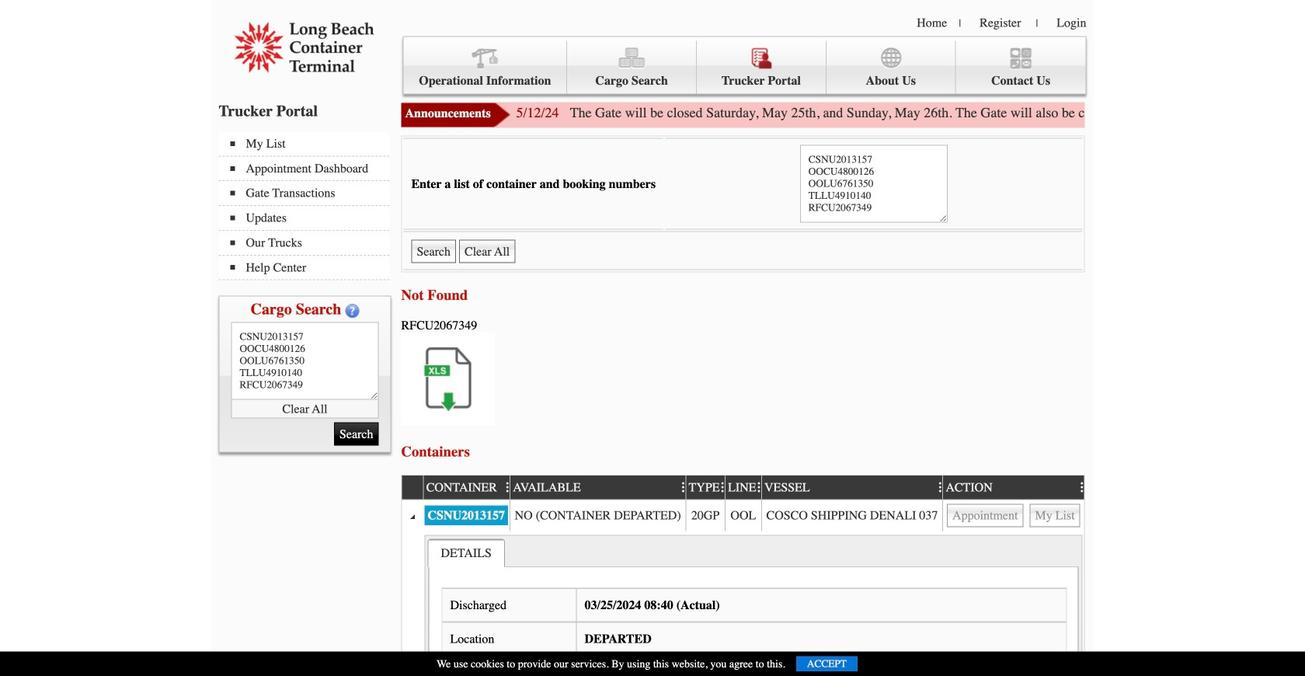 Task type: describe. For each thing, give the bounding box(es) containing it.
line edit column settings image
[[754, 482, 762, 494]]

0 vertical spatial menu bar
[[403, 36, 1087, 94]]

Enter container numbers and/ or booking numbers. Press ESC to reset input box text field
[[800, 145, 948, 223]]

tab list inside row
[[428, 539, 505, 567]]

Enter container numbers and/ or booking numbers.  text field
[[231, 322, 379, 400]]

container edit column settings image
[[502, 482, 510, 494]]

tab inside row
[[428, 539, 505, 567]]

vessel edit column settings image
[[935, 482, 943, 494]]

action edit column settings image
[[1077, 482, 1085, 494]]

1 row from the top
[[402, 474, 1092, 500]]

column header inside row
[[402, 476, 423, 500]]



Task type: locate. For each thing, give the bounding box(es) containing it.
tab list
[[428, 539, 505, 567]]

type edit column settings image
[[717, 482, 725, 494]]

2 row from the top
[[402, 500, 1085, 531]]

row group
[[402, 500, 1085, 676]]

1 horizontal spatial menu bar
[[403, 36, 1087, 94]]

row
[[402, 474, 1092, 500], [402, 500, 1085, 531], [402, 531, 1085, 676]]

3 row from the top
[[402, 531, 1085, 676]]

available edit column settings image
[[678, 482, 686, 494]]

tree grid
[[402, 474, 1092, 676]]

tab
[[428, 539, 505, 567]]

None button
[[459, 240, 516, 263], [948, 504, 1024, 527], [1030, 504, 1081, 527], [459, 240, 516, 263], [948, 504, 1024, 527], [1030, 504, 1081, 527]]

menu bar
[[403, 36, 1087, 94], [219, 132, 398, 280]]

1 vertical spatial menu bar
[[219, 132, 398, 280]]

column header
[[402, 476, 423, 500]]

0 horizontal spatial menu bar
[[219, 132, 398, 280]]

cell
[[402, 500, 423, 531], [423, 500, 510, 531], [510, 500, 686, 531], [686, 500, 725, 531], [725, 500, 762, 531], [762, 500, 943, 531], [943, 500, 1085, 531], [402, 531, 423, 676], [423, 531, 1085, 676]]

None submit
[[412, 240, 456, 263], [334, 423, 379, 446], [412, 240, 456, 263], [334, 423, 379, 446]]



Task type: vqa. For each thing, say whether or not it's contained in the screenshot.
'DISCLOSURE'
no



